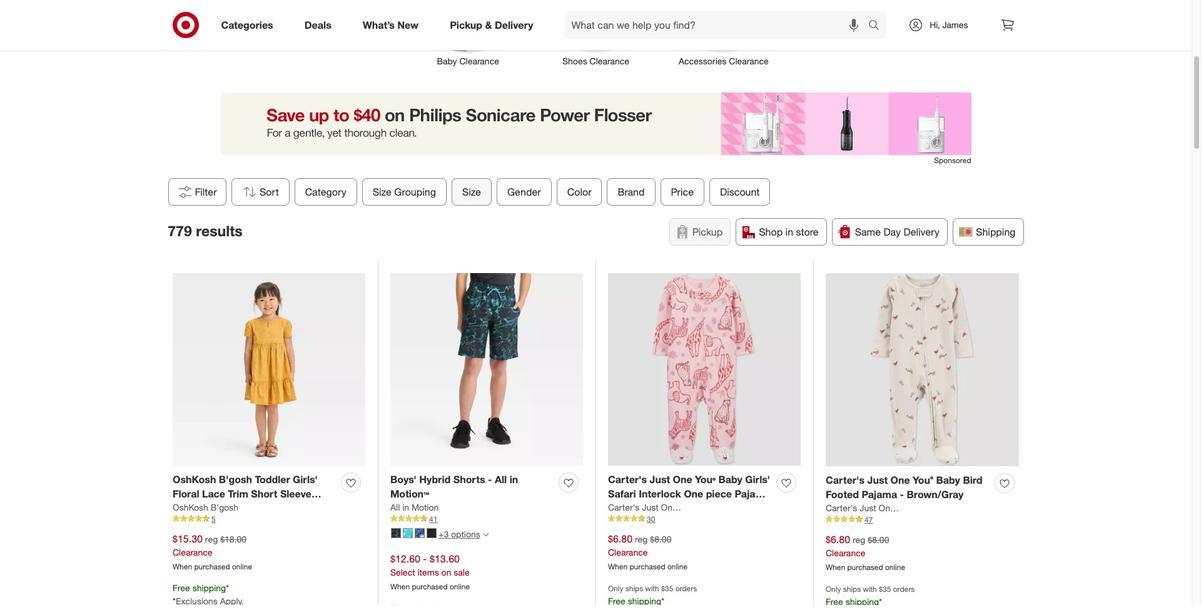 Task type: vqa. For each thing, say whether or not it's contained in the screenshot.
3 questions link
no



Task type: locate. For each thing, give the bounding box(es) containing it.
price button
[[660, 178, 704, 206]]

oshkosh inside the oshkosh b'gosh toddler girls' floral lace trim short sleeve dress - mustard yellow
[[173, 474, 216, 486]]

ships for carter's just one you® baby girls' safari interlock one piece pajama - pink
[[625, 584, 643, 594]]

blue image
[[403, 528, 413, 538]]

jet black image
[[427, 528, 437, 538]]

when for carter's just one you®️ baby bird footed pajama - brown/gray
[[826, 563, 845, 572]]

b'gosh up 5
[[211, 502, 238, 513]]

you for one
[[680, 502, 694, 513]]

1 horizontal spatial baby
[[718, 474, 743, 486]]

pajama inside carter's just one you®️ baby bird footed pajama - brown/gray
[[862, 489, 897, 501]]

purchased inside $12.60 - $13.60 select items on sale when purchased online
[[412, 582, 448, 592]]

- left 5
[[203, 502, 207, 515]]

delivery inside the same day delivery button
[[904, 226, 940, 238]]

just for pajama's the carter's just one you link
[[860, 503, 876, 514]]

sort button
[[231, 178, 289, 206]]

online down 30 link
[[667, 562, 688, 572]]

shorts
[[453, 474, 485, 486]]

dark blue image
[[415, 528, 425, 538]]

1 horizontal spatial size
[[462, 186, 481, 198]]

b'gosh up 'trim'
[[219, 474, 252, 486]]

baby inside carter's just one you®️ baby bird footed pajama - brown/gray
[[936, 474, 960, 487]]

carter's just one you up 30
[[608, 502, 694, 513]]

baby up piece
[[718, 474, 743, 486]]

1 girls' from the left
[[293, 474, 318, 486]]

47 link
[[826, 515, 1019, 526]]

1 horizontal spatial $6.80 reg $8.00 clearance when purchased online
[[826, 534, 905, 572]]

30
[[647, 515, 655, 524]]

online down $18.00
[[232, 562, 252, 572]]

carter's down the footed
[[826, 503, 857, 514]]

delivery right &
[[495, 19, 533, 31]]

you
[[680, 502, 694, 513], [897, 503, 912, 514]]

$35 for interlock
[[661, 584, 673, 594]]

just inside carter's just one you®️ baby bird footed pajama - brown/gray
[[867, 474, 888, 487]]

1 vertical spatial in
[[510, 474, 518, 486]]

1 horizontal spatial $8.00
[[868, 535, 889, 546]]

free
[[173, 583, 190, 594]]

carter's just one you link up 30
[[608, 502, 694, 514]]

oshkosh down floral
[[173, 502, 208, 513]]

5 link
[[173, 514, 365, 525]]

clearance down &
[[460, 56, 499, 66]]

deals link
[[294, 11, 347, 39]]

only for carter's just one you® baby girls' safari interlock one piece pajama - pink
[[608, 584, 623, 594]]

+3
[[439, 529, 449, 540]]

grouping
[[394, 186, 436, 198]]

delivery for same day delivery
[[904, 226, 940, 238]]

reg down 47
[[853, 535, 865, 546]]

one left you® at the right of page
[[673, 474, 692, 486]]

0 horizontal spatial girls'
[[293, 474, 318, 486]]

reg inside $15.30 reg $18.00 clearance when purchased online
[[205, 534, 218, 545]]

0 horizontal spatial $6.80 reg $8.00 clearance when purchased online
[[608, 533, 688, 572]]

size inside button
[[372, 186, 391, 198]]

trim
[[228, 488, 248, 501]]

- up "47" link
[[900, 489, 904, 501]]

online inside $15.30 reg $18.00 clearance when purchased online
[[232, 562, 252, 572]]

0 horizontal spatial in
[[402, 502, 409, 513]]

pickup inside the pickup & delivery "link"
[[450, 19, 482, 31]]

1 horizontal spatial only ships with $35 orders
[[826, 585, 915, 594]]

shop
[[759, 226, 783, 238]]

0 horizontal spatial you
[[680, 502, 694, 513]]

$35
[[661, 584, 673, 594], [879, 585, 891, 594]]

carter's just one you
[[608, 502, 694, 513], [826, 503, 912, 514]]

- left the pink
[[608, 502, 612, 515]]

$15.30 reg $18.00 clearance when purchased online
[[173, 533, 252, 572]]

pajama up 47
[[862, 489, 897, 501]]

$6.80 down the pink
[[608, 533, 633, 546]]

1 horizontal spatial only
[[826, 585, 841, 594]]

clearance down 47
[[826, 548, 865, 559]]

size left grouping
[[372, 186, 391, 198]]

1 horizontal spatial in
[[510, 474, 518, 486]]

yellow
[[252, 502, 283, 515]]

- inside $12.60 - $13.60 select items on sale when purchased online
[[423, 553, 427, 566]]

one left you®️
[[891, 474, 910, 487]]

you®️
[[913, 474, 933, 487]]

girls' up sleeve
[[293, 474, 318, 486]]

0 horizontal spatial with
[[645, 584, 659, 594]]

shipping
[[976, 226, 1016, 238]]

bird
[[963, 474, 983, 487]]

0 vertical spatial all
[[495, 474, 507, 486]]

pickup left &
[[450, 19, 482, 31]]

carter's just one you® baby girls' safari interlock one piece pajama - pink
[[608, 474, 770, 515]]

1 horizontal spatial ships
[[843, 585, 861, 594]]

same day delivery button
[[832, 218, 948, 246]]

1 horizontal spatial all
[[495, 474, 507, 486]]

0 horizontal spatial carter's just one you link
[[608, 502, 694, 514]]

advertisement region
[[221, 93, 971, 155]]

carter's just one you up 47
[[826, 503, 912, 514]]

purchased down 30
[[630, 562, 665, 572]]

0 vertical spatial in
[[786, 226, 793, 238]]

2 girls' from the left
[[745, 474, 770, 486]]

size grouping button
[[362, 178, 446, 206]]

reg down 5
[[205, 534, 218, 545]]

2 horizontal spatial reg
[[853, 535, 865, 546]]

carter's just one you link up 47
[[826, 502, 912, 515]]

only ships with $35 orders for pajama
[[826, 585, 915, 594]]

- inside boys' hybrid shorts - all in motion™
[[488, 474, 492, 486]]

0 vertical spatial oshkosh
[[173, 474, 216, 486]]

ships for carter's just one you®️ baby bird footed pajama - brown/gray
[[843, 585, 861, 594]]

1 horizontal spatial orders
[[893, 585, 915, 594]]

1 vertical spatial all
[[390, 502, 400, 513]]

0 horizontal spatial size
[[372, 186, 391, 198]]

online down sale
[[450, 582, 470, 592]]

boys' hybrid shorts - all in motion™ image
[[390, 273, 583, 466], [390, 273, 583, 466]]

select
[[390, 567, 415, 578]]

1 oshkosh from the top
[[173, 474, 216, 486]]

2 size from the left
[[462, 186, 481, 198]]

store
[[796, 226, 819, 238]]

orders
[[675, 584, 697, 594], [893, 585, 915, 594]]

all inside boys' hybrid shorts - all in motion™
[[495, 474, 507, 486]]

b'gosh inside the oshkosh b'gosh toddler girls' floral lace trim short sleeve dress - mustard yellow
[[219, 474, 252, 486]]

0 horizontal spatial $35
[[661, 584, 673, 594]]

carter's for carter's just one you® baby girls' safari interlock one piece pajama - pink link
[[608, 474, 647, 486]]

$6.80
[[608, 533, 633, 546], [826, 534, 850, 546]]

delivery right day
[[904, 226, 940, 238]]

purchased for safari
[[630, 562, 665, 572]]

baby up brown/gray
[[936, 474, 960, 487]]

hi, james
[[930, 19, 968, 30]]

oshkosh b'gosh toddler girls' floral lace trim short sleeve dress - mustard yellow image
[[173, 273, 365, 466], [173, 273, 365, 466]]

carter's just one you for pajama
[[826, 503, 912, 514]]

1 size from the left
[[372, 186, 391, 198]]

clearance right accessories
[[729, 56, 769, 66]]

categories
[[221, 19, 273, 31]]

discount button
[[709, 178, 770, 206]]

0 vertical spatial b'gosh
[[219, 474, 252, 486]]

- up items
[[423, 553, 427, 566]]

clearance down $15.30
[[173, 547, 212, 558]]

in down motion™
[[402, 502, 409, 513]]

delivery inside the pickup & delivery "link"
[[495, 19, 533, 31]]

oshkosh b'gosh toddler girls' floral lace trim short sleeve dress - mustard yellow link
[[173, 473, 336, 515]]

$6.80 reg $8.00 clearance when purchased online down 30
[[608, 533, 688, 572]]

you down the carter's just one you®️ baby bird footed pajama - brown/gray link on the right
[[897, 503, 912, 514]]

carter's just one you® baby girls' safari interlock one piece pajama - pink image
[[608, 273, 801, 466], [608, 273, 801, 466]]

girls' inside the oshkosh b'gosh toddler girls' floral lace trim short sleeve dress - mustard yellow
[[293, 474, 318, 486]]

gender
[[507, 186, 541, 198]]

1 horizontal spatial you
[[897, 503, 912, 514]]

dress
[[173, 502, 200, 515]]

$6.80 reg $8.00 clearance when purchased online for interlock
[[608, 533, 688, 572]]

carter's for the carter's just one you link related to interlock
[[608, 502, 640, 513]]

with for interlock
[[645, 584, 659, 594]]

purchased up shipping
[[194, 562, 230, 572]]

- right shorts
[[488, 474, 492, 486]]

0 horizontal spatial $8.00
[[650, 534, 672, 545]]

with
[[645, 584, 659, 594], [863, 585, 877, 594]]

pickup down price
[[692, 226, 723, 238]]

pickup
[[450, 19, 482, 31], [692, 226, 723, 238]]

0 horizontal spatial ships
[[625, 584, 643, 594]]

carter's just one you for interlock
[[608, 502, 694, 513]]

0 horizontal spatial carter's just one you
[[608, 502, 694, 513]]

1 horizontal spatial $35
[[879, 585, 891, 594]]

girls' right you® at the right of page
[[745, 474, 770, 486]]

1 horizontal spatial $6.80
[[826, 534, 850, 546]]

1 horizontal spatial pickup
[[692, 226, 723, 238]]

reg down 30
[[635, 534, 648, 545]]

0 horizontal spatial all
[[390, 502, 400, 513]]

in right shorts
[[510, 474, 518, 486]]

hi,
[[930, 19, 940, 30]]

carter's up safari
[[608, 474, 647, 486]]

b'gosh for oshkosh b'gosh toddler girls' floral lace trim short sleeve dress - mustard yellow
[[219, 474, 252, 486]]

color button
[[556, 178, 602, 206]]

same
[[855, 226, 881, 238]]

categories link
[[211, 11, 289, 39]]

orders for -
[[893, 585, 915, 594]]

all down motion™
[[390, 502, 400, 513]]

online down "47" link
[[885, 563, 905, 572]]

$6.80 for carter's just one you®️ baby bird footed pajama - brown/gray
[[826, 534, 850, 546]]

baby down pickup & delivery
[[437, 56, 457, 66]]

0 horizontal spatial $6.80
[[608, 533, 633, 546]]

items
[[418, 567, 439, 578]]

0 horizontal spatial only
[[608, 584, 623, 594]]

-
[[488, 474, 492, 486], [900, 489, 904, 501], [203, 502, 207, 515], [608, 502, 612, 515], [423, 553, 427, 566]]

carter's inside carter's just one you®️ baby bird footed pajama - brown/gray
[[826, 474, 865, 487]]

1 horizontal spatial pajama
[[862, 489, 897, 501]]

0 horizontal spatial reg
[[205, 534, 218, 545]]

just for the carter's just one you link related to interlock
[[642, 502, 659, 513]]

pajama right piece
[[735, 488, 770, 501]]

0 horizontal spatial pajama
[[735, 488, 770, 501]]

$6.80 down the footed
[[826, 534, 850, 546]]

size for size
[[462, 186, 481, 198]]

delivery for pickup & delivery
[[495, 19, 533, 31]]

one down interlock at the bottom right
[[661, 502, 677, 513]]

all colors + 3 more colors image
[[483, 533, 488, 538]]

motion
[[412, 502, 439, 513]]

0 horizontal spatial orders
[[675, 584, 697, 594]]

just inside the carter's just one you® baby girls' safari interlock one piece pajama - pink
[[650, 474, 670, 486]]

b'gosh
[[219, 474, 252, 486], [211, 502, 238, 513]]

girls'
[[293, 474, 318, 486], [745, 474, 770, 486]]

in left store
[[786, 226, 793, 238]]

2 horizontal spatial baby
[[936, 474, 960, 487]]

1 vertical spatial b'gosh
[[211, 502, 238, 513]]

1 vertical spatial pickup
[[692, 226, 723, 238]]

0 vertical spatial delivery
[[495, 19, 533, 31]]

reg
[[205, 534, 218, 545], [635, 534, 648, 545], [853, 535, 865, 546]]

search button
[[863, 11, 893, 41]]

size left gender
[[462, 186, 481, 198]]

carter's down safari
[[608, 502, 640, 513]]

discount
[[720, 186, 760, 198]]

0 horizontal spatial delivery
[[495, 19, 533, 31]]

1 horizontal spatial girls'
[[745, 474, 770, 486]]

pickup & delivery
[[450, 19, 533, 31]]

floral
[[173, 488, 199, 501]]

purchased inside $15.30 reg $18.00 clearance when purchased online
[[194, 562, 230, 572]]

just for the carter's just one you®️ baby bird footed pajama - brown/gray link on the right
[[867, 474, 888, 487]]

delivery
[[495, 19, 533, 31], [904, 226, 940, 238]]

shop in store button
[[736, 218, 827, 246]]

pickup inside button
[[692, 226, 723, 238]]

shoes
[[562, 56, 587, 66]]

carter's just one you®️ baby bird footed pajama - brown/gray image
[[826, 273, 1019, 467], [826, 273, 1019, 467]]

0 vertical spatial pickup
[[450, 19, 482, 31]]

carter's up the footed
[[826, 474, 865, 487]]

1 vertical spatial delivery
[[904, 226, 940, 238]]

1 vertical spatial oshkosh
[[173, 502, 208, 513]]

reg for mustard
[[205, 534, 218, 545]]

you up 30 link
[[680, 502, 694, 513]]

reg for -
[[635, 534, 648, 545]]

baby inside the carter's just one you® baby girls' safari interlock one piece pajama - pink
[[718, 474, 743, 486]]

0 horizontal spatial only ships with $35 orders
[[608, 584, 697, 594]]

2 oshkosh from the top
[[173, 502, 208, 513]]

category button
[[294, 178, 357, 206]]

filter button
[[168, 178, 226, 206]]

options
[[451, 529, 480, 540]]

$8.00 down 30
[[650, 534, 672, 545]]

online for pajama
[[885, 563, 905, 572]]

2 horizontal spatial in
[[786, 226, 793, 238]]

baby clearance link
[[404, 0, 532, 68]]

one inside carter's just one you®️ baby bird footed pajama - brown/gray
[[891, 474, 910, 487]]

one down carter's just one you®️ baby bird footed pajama - brown/gray
[[879, 503, 895, 514]]

carter's just one you®️ baby bird footed pajama - brown/gray link
[[826, 474, 990, 502]]

only for carter's just one you®️ baby bird footed pajama - brown/gray
[[826, 585, 841, 594]]

mustard
[[210, 502, 250, 515]]

1 horizontal spatial carter's just one you link
[[826, 502, 912, 515]]

pajama
[[735, 488, 770, 501], [862, 489, 897, 501]]

1 horizontal spatial reg
[[635, 534, 648, 545]]

ships
[[625, 584, 643, 594], [843, 585, 861, 594]]

oshkosh up floral
[[173, 474, 216, 486]]

$35 for pajama
[[879, 585, 891, 594]]

carter's for pajama's the carter's just one you link
[[826, 503, 857, 514]]

all right shorts
[[495, 474, 507, 486]]

purchased down 47
[[847, 563, 883, 572]]

1 horizontal spatial carter's just one you
[[826, 503, 912, 514]]

1 horizontal spatial with
[[863, 585, 877, 594]]

online
[[232, 562, 252, 572], [667, 562, 688, 572], [885, 563, 905, 572], [450, 582, 470, 592]]

*
[[226, 583, 229, 594]]

in for store
[[786, 226, 793, 238]]

$6.80 reg $8.00 clearance when purchased online down 47
[[826, 534, 905, 572]]

0 horizontal spatial pickup
[[450, 19, 482, 31]]

purchased down items
[[412, 582, 448, 592]]

size inside button
[[462, 186, 481, 198]]

short
[[251, 488, 277, 501]]

when inside $15.30 reg $18.00 clearance when purchased online
[[173, 562, 192, 572]]

carter's inside the carter's just one you® baby girls' safari interlock one piece pajama - pink
[[608, 474, 647, 486]]

$8.00 down 47
[[868, 535, 889, 546]]

one for carter's just one you® baby girls' safari interlock one piece pajama - pink link
[[673, 474, 692, 486]]

when
[[173, 562, 192, 572], [608, 562, 628, 572], [826, 563, 845, 572], [390, 582, 410, 592]]

purchased
[[194, 562, 230, 572], [630, 562, 665, 572], [847, 563, 883, 572], [412, 582, 448, 592]]

only ships with $35 orders
[[608, 584, 697, 594], [826, 585, 915, 594]]

in
[[786, 226, 793, 238], [510, 474, 518, 486], [402, 502, 409, 513]]

pickup for pickup & delivery
[[450, 19, 482, 31]]

in inside button
[[786, 226, 793, 238]]

1 horizontal spatial delivery
[[904, 226, 940, 238]]

2 vertical spatial in
[[402, 502, 409, 513]]



Task type: describe. For each thing, give the bounding box(es) containing it.
sleeve
[[280, 488, 311, 501]]

with for pajama
[[863, 585, 877, 594]]

what's new link
[[352, 11, 434, 39]]

accessories clearance link
[[660, 0, 788, 68]]

one for the carter's just one you®️ baby bird footed pajama - brown/gray link on the right
[[891, 474, 910, 487]]

$8.00 for interlock
[[650, 534, 672, 545]]

purchased for footed
[[847, 563, 883, 572]]

size for size grouping
[[372, 186, 391, 198]]

pajama inside the carter's just one you® baby girls' safari interlock one piece pajama - pink
[[735, 488, 770, 501]]

baby for carter's just one you® baby girls' safari interlock one piece pajama - pink
[[718, 474, 743, 486]]

clearance down 30
[[608, 547, 648, 558]]

one down you® at the right of page
[[684, 488, 703, 501]]

james
[[942, 19, 968, 30]]

pickup for pickup
[[692, 226, 723, 238]]

category
[[305, 186, 346, 198]]

just for carter's just one you® baby girls' safari interlock one piece pajama - pink link
[[650, 474, 670, 486]]

sale
[[454, 567, 470, 578]]

when for oshkosh b'gosh toddler girls' floral lace trim short sleeve dress - mustard yellow
[[173, 562, 192, 572]]

toddler
[[255, 474, 290, 486]]

$6.80 reg $8.00 clearance when purchased online for pajama
[[826, 534, 905, 572]]

all in motion link
[[390, 502, 439, 514]]

you for -
[[897, 503, 912, 514]]

oshkosh b'gosh
[[173, 502, 238, 513]]

in for motion
[[402, 502, 409, 513]]

free shipping *
[[173, 583, 229, 594]]

black image
[[391, 528, 401, 538]]

brown/gray
[[907, 489, 964, 501]]

piece
[[706, 488, 732, 501]]

shipping
[[192, 583, 226, 594]]

deals
[[305, 19, 331, 31]]

boys' hybrid shorts - all in motion™
[[390, 474, 518, 501]]

pickup button
[[669, 218, 731, 246]]

orders for one
[[675, 584, 697, 594]]

b'gosh for oshkosh b'gosh
[[211, 502, 238, 513]]

oshkosh b'gosh link
[[173, 502, 238, 514]]

when for carter's just one you® baby girls' safari interlock one piece pajama - pink
[[608, 562, 628, 572]]

size button
[[451, 178, 491, 206]]

clearance inside $15.30 reg $18.00 clearance when purchased online
[[173, 547, 212, 558]]

carter's just one you link for pajama
[[826, 502, 912, 515]]

online for short
[[232, 562, 252, 572]]

- inside the oshkosh b'gosh toddler girls' floral lace trim short sleeve dress - mustard yellow
[[203, 502, 207, 515]]

accessories
[[679, 56, 727, 66]]

shop in store
[[759, 226, 819, 238]]

online inside $12.60 - $13.60 select items on sale when purchased online
[[450, 582, 470, 592]]

new
[[397, 19, 419, 31]]

filter
[[195, 186, 217, 198]]

gender button
[[496, 178, 551, 206]]

carter's just one you®️ baby bird footed pajama - brown/gray
[[826, 474, 983, 501]]

sort
[[259, 186, 279, 198]]

only ships with $35 orders for interlock
[[608, 584, 697, 594]]

- inside carter's just one you®️ baby bird footed pajama - brown/gray
[[900, 489, 904, 501]]

search
[[863, 20, 893, 32]]

What can we help you find? suggestions appear below search field
[[564, 11, 872, 39]]

shipping button
[[953, 218, 1024, 246]]

results
[[196, 222, 242, 240]]

41
[[429, 515, 438, 524]]

carter's for the carter's just one you®️ baby bird footed pajama - brown/gray link on the right
[[826, 474, 865, 487]]

boys' hybrid shorts - all in motion™ link
[[390, 473, 554, 502]]

same day delivery
[[855, 226, 940, 238]]

clearance right the shoes
[[590, 56, 629, 66]]

online for interlock
[[667, 562, 688, 572]]

all colors + 3 more colors element
[[483, 531, 488, 539]]

accessories clearance
[[679, 56, 769, 66]]

purchased for trim
[[194, 562, 230, 572]]

$12.60 - $13.60 select items on sale when purchased online
[[390, 553, 470, 592]]

oshkosh for oshkosh b'gosh toddler girls' floral lace trim short sleeve dress - mustard yellow
[[173, 474, 216, 486]]

+3 options
[[439, 529, 480, 540]]

on
[[441, 567, 451, 578]]

779 results
[[168, 222, 242, 240]]

sponsored
[[934, 156, 971, 165]]

$6.80 for carter's just one you® baby girls' safari interlock one piece pajama - pink
[[608, 533, 633, 546]]

- inside the carter's just one you® baby girls' safari interlock one piece pajama - pink
[[608, 502, 612, 515]]

41 link
[[390, 514, 583, 525]]

$15.30
[[173, 533, 203, 546]]

$8.00 for pajama
[[868, 535, 889, 546]]

safari
[[608, 488, 636, 501]]

motion™
[[390, 488, 429, 501]]

brand
[[618, 186, 644, 198]]

one for the carter's just one you link related to interlock
[[661, 502, 677, 513]]

lace
[[202, 488, 225, 501]]

interlock
[[639, 488, 681, 501]]

girls' inside the carter's just one you® baby girls' safari interlock one piece pajama - pink
[[745, 474, 770, 486]]

pickup & delivery link
[[439, 11, 549, 39]]

brand button
[[607, 178, 655, 206]]

47
[[865, 515, 873, 525]]

oshkosh for oshkosh b'gosh
[[173, 502, 208, 513]]

779
[[168, 222, 192, 240]]

in inside boys' hybrid shorts - all in motion™
[[510, 474, 518, 486]]

color
[[567, 186, 591, 198]]

5
[[211, 515, 216, 524]]

+3 options button
[[385, 525, 494, 545]]

boys'
[[390, 474, 417, 486]]

$12.60
[[390, 553, 420, 566]]

carter's just one you® baby girls' safari interlock one piece pajama - pink link
[[608, 473, 771, 515]]

0 horizontal spatial baby
[[437, 56, 457, 66]]

shoes clearance link
[[532, 0, 660, 68]]

carter's just one you link for interlock
[[608, 502, 694, 514]]

you®
[[695, 474, 716, 486]]

hybrid
[[419, 474, 451, 486]]

day
[[884, 226, 901, 238]]

shoes clearance
[[562, 56, 629, 66]]

when inside $12.60 - $13.60 select items on sale when purchased online
[[390, 582, 410, 592]]

30 link
[[608, 514, 801, 525]]

one for pajama's the carter's just one you link
[[879, 503, 895, 514]]

baby clearance
[[437, 56, 499, 66]]

baby for carter's just one you®️ baby bird footed pajama - brown/gray
[[936, 474, 960, 487]]

$18.00
[[220, 534, 247, 545]]

&
[[485, 19, 492, 31]]

pink
[[615, 502, 636, 515]]

footed
[[826, 489, 859, 501]]



